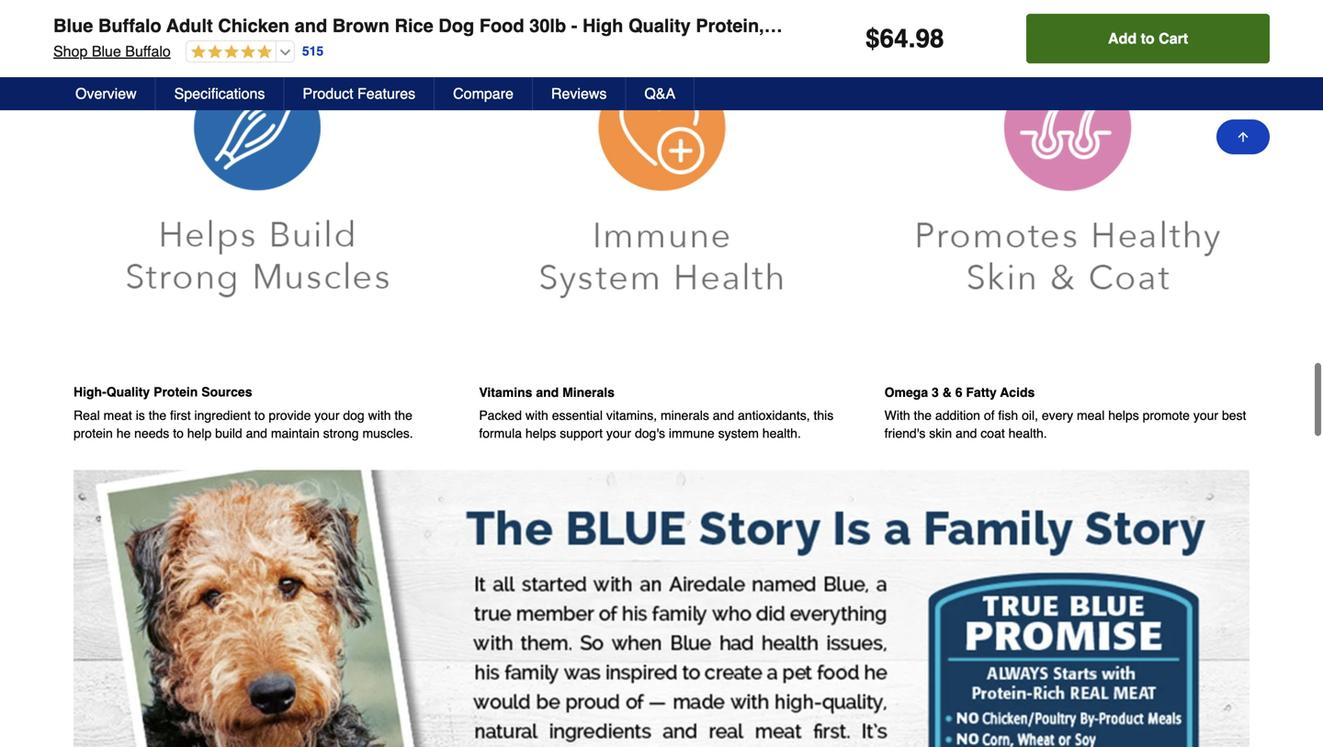 Task type: describe. For each thing, give the bounding box(es) containing it.
packed
[[479, 408, 522, 423]]

is
[[136, 408, 145, 423]]

product features
[[303, 85, 416, 102]]

$
[[866, 24, 880, 53]]

protein
[[154, 385, 198, 400]]

quality inside high-quality protein sources real meat is the first ingredient to provide your dog with the protein he needs to help build and maintain strong muscles.
[[106, 385, 150, 400]]

vitamins and minerals packed with essential vitamins, minerals and antioxidants, this formula helps support your dog's immune system health.
[[479, 385, 834, 441]]

sources
[[202, 385, 252, 400]]

specifications
[[174, 85, 265, 102]]

compare button
[[435, 77, 533, 110]]

immune
[[669, 426, 715, 441]]

0 vertical spatial 3
[[1014, 15, 1024, 36]]

overview button
[[57, 77, 156, 110]]

add
[[1109, 30, 1137, 47]]

helps inside vitamins and minerals packed with essential vitamins, minerals and antioxidants, this formula helps support your dog's immune system health.
[[526, 426, 556, 441]]

addition
[[936, 408, 981, 423]]

and inside high-quality protein sources real meat is the first ingredient to provide your dog with the protein he needs to help build and maintain strong muscles.
[[246, 426, 267, 441]]

healthy
[[1196, 15, 1262, 36]]

and up 515
[[295, 15, 327, 36]]

meal
[[1077, 408, 1105, 423]]

add to cart
[[1109, 30, 1189, 47]]

chicken
[[218, 15, 290, 36]]

he
[[116, 426, 131, 441]]

food
[[480, 15, 524, 36]]

vitamins
[[479, 385, 533, 400]]

health. inside vitamins and minerals packed with essential vitamins, minerals and antioxidants, this formula helps support your dog's immune system health.
[[763, 426, 801, 441]]

every
[[1042, 408, 1074, 423]]

minerals
[[661, 408, 709, 423]]

omega 3 & 6 fatty acids with the addition of fish oil, every meal helps promote your best friend's skin and coat health.
[[885, 385, 1247, 441]]

friend's
[[885, 426, 926, 441]]

acids inside omega 3 & 6 fatty acids with the addition of fish oil, every meal helps promote your best friend's skin and coat health.
[[1000, 385, 1035, 400]]

protein,
[[696, 15, 764, 36]]

your inside omega 3 & 6 fatty acids with the addition of fish oil, every meal helps promote your best friend's skin and coat health.
[[1194, 408, 1219, 423]]

1 vertical spatial blue
[[92, 43, 121, 60]]

best
[[1222, 408, 1247, 423]]

to inside button
[[1141, 30, 1155, 47]]

64
[[880, 24, 909, 53]]

your inside high-quality protein sources real meat is the first ingredient to provide your dog with the protein he needs to help build and maintain strong muscles.
[[315, 408, 340, 423]]

first
[[170, 408, 191, 423]]

formula
[[479, 426, 522, 441]]

grains,
[[878, 15, 941, 36]]

reviews
[[551, 85, 607, 102]]

omega inside omega 3 & 6 fatty acids with the addition of fish oil, every meal helps promote your best friend's skin and coat health.
[[885, 385, 928, 400]]

1 vertical spatial buffalo
[[125, 43, 171, 60]]

adult
[[166, 15, 213, 36]]

help
[[187, 426, 212, 441]]

overview
[[75, 85, 137, 102]]

essential
[[552, 408, 603, 423]]

health. inside omega 3 & 6 fatty acids with the addition of fish oil, every meal helps promote your best friend's skin and coat health.
[[1009, 426, 1048, 441]]

cart
[[1159, 30, 1189, 47]]

0 vertical spatial quality
[[629, 15, 691, 36]]

515
[[302, 44, 324, 59]]

0 vertical spatial blue
[[53, 15, 93, 36]]

specifications button
[[156, 77, 284, 110]]

2 horizontal spatial &
[[1311, 15, 1324, 36]]

promote
[[1143, 408, 1190, 423]]

add to cart button
[[1027, 14, 1270, 63]]

and up essential
[[536, 385, 559, 400]]

for
[[1166, 15, 1191, 36]]

the for is
[[149, 408, 167, 423]]

& inside omega 3 & 6 fatty acids with the addition of fish oil, every meal helps promote your best friend's skin and coat health.
[[943, 385, 952, 400]]

dog's
[[635, 426, 665, 441]]

with inside high-quality protein sources real meat is the first ingredient to provide your dog with the protein he needs to help build and maintain strong muscles.
[[368, 408, 391, 423]]

0 horizontal spatial to
[[173, 426, 184, 441]]

q&a
[[645, 85, 676, 102]]

2 the from the left
[[395, 408, 413, 423]]



Task type: locate. For each thing, give the bounding box(es) containing it.
1 horizontal spatial your
[[606, 426, 632, 441]]

0 horizontal spatial the
[[149, 408, 167, 423]]

vitamins,
[[606, 408, 657, 423]]

q&a button
[[626, 77, 695, 110]]

3 right 98
[[1014, 15, 1024, 36]]

& right skin
[[1311, 15, 1324, 36]]

$ 64 . 98
[[866, 24, 945, 53]]

health. down antioxidants,
[[763, 426, 801, 441]]

acids up fish at the bottom
[[1000, 385, 1035, 400]]

0 vertical spatial omega
[[946, 15, 1009, 36]]

30lb
[[530, 15, 566, 36]]

0 horizontal spatial acids
[[1000, 385, 1035, 400]]

0 vertical spatial helps
[[1109, 408, 1139, 423]]

your
[[315, 408, 340, 423], [1194, 408, 1219, 423], [606, 426, 632, 441]]

1 horizontal spatial omega
[[946, 15, 1009, 36]]

helps right formula
[[526, 426, 556, 441]]

1 vertical spatial acids
[[1000, 385, 1035, 400]]

the up muscles.
[[395, 408, 413, 423]]

omega
[[946, 15, 1009, 36], [885, 385, 928, 400]]

muscles.
[[363, 426, 413, 441]]

0 horizontal spatial health.
[[763, 426, 801, 441]]

2 with from the left
[[526, 408, 549, 423]]

skin
[[929, 426, 952, 441]]

and
[[295, 15, 327, 36], [536, 385, 559, 400], [713, 408, 735, 423], [246, 426, 267, 441], [956, 426, 977, 441]]

1 with from the left
[[368, 408, 391, 423]]

of
[[984, 408, 995, 423]]

0 vertical spatial 6
[[1047, 15, 1058, 36]]

0 horizontal spatial with
[[368, 408, 391, 423]]

quality up meat
[[106, 385, 150, 400]]

features
[[358, 85, 416, 102]]

provide
[[269, 408, 311, 423]]

with
[[368, 408, 391, 423], [526, 408, 549, 423]]

1 horizontal spatial &
[[1029, 15, 1042, 36]]

quality
[[629, 15, 691, 36], [106, 385, 150, 400]]

fish
[[999, 408, 1019, 423]]

blue buffalo  adult chicken and brown rice dog food 30lb - high quality protein, wholesome grains, omega 3 & 6 fatty acids for healthy skin &
[[53, 15, 1324, 36]]

and down addition
[[956, 426, 977, 441]]

antioxidants,
[[738, 408, 810, 423]]

and inside omega 3 & 6 fatty acids with the addition of fish oil, every meal helps promote your best friend's skin and coat health.
[[956, 426, 977, 441]]

1 vertical spatial omega
[[885, 385, 928, 400]]

and right build on the left bottom of page
[[246, 426, 267, 441]]

ingredient
[[194, 408, 251, 423]]

0 vertical spatial acids
[[1111, 15, 1161, 36]]

6 inside omega 3 & 6 fatty acids with the addition of fish oil, every meal helps promote your best friend's skin and coat health.
[[956, 385, 963, 400]]

with
[[885, 408, 911, 423]]

helps
[[1109, 408, 1139, 423], [526, 426, 556, 441]]

& left add
[[1029, 15, 1042, 36]]

6 up addition
[[956, 385, 963, 400]]

buffalo down adult
[[125, 43, 171, 60]]

1 horizontal spatial with
[[526, 408, 549, 423]]

.
[[909, 24, 916, 53]]

1 horizontal spatial helps
[[1109, 408, 1139, 423]]

the up friend's in the bottom right of the page
[[914, 408, 932, 423]]

3 inside omega 3 & 6 fatty acids with the addition of fish oil, every meal helps promote your best friend's skin and coat health.
[[932, 385, 939, 400]]

quality right high
[[629, 15, 691, 36]]

1 horizontal spatial health.
[[1009, 426, 1048, 441]]

high-
[[74, 385, 106, 400]]

1 vertical spatial to
[[254, 408, 265, 423]]

compare
[[453, 85, 514, 102]]

build
[[215, 426, 242, 441]]

to left provide on the left
[[254, 408, 265, 423]]

1 horizontal spatial the
[[395, 408, 413, 423]]

system
[[718, 426, 759, 441]]

0 horizontal spatial helps
[[526, 426, 556, 441]]

this
[[814, 408, 834, 423]]

health. down oil,
[[1009, 426, 1048, 441]]

omega right 98
[[946, 15, 1009, 36]]

real
[[74, 408, 100, 423]]

1 vertical spatial quality
[[106, 385, 150, 400]]

3 up addition
[[932, 385, 939, 400]]

2 horizontal spatial to
[[1141, 30, 1155, 47]]

high-quality protein sources real meat is the first ingredient to provide your dog with the protein he needs to help build and maintain strong muscles.
[[74, 385, 413, 441]]

helps inside omega 3 & 6 fatty acids with the addition of fish oil, every meal helps promote your best friend's skin and coat health.
[[1109, 408, 1139, 423]]

helps right meal
[[1109, 408, 1139, 423]]

with inside vitamins and minerals packed with essential vitamins, minerals and antioxidants, this formula helps support your dog's immune system health.
[[526, 408, 549, 423]]

to
[[1141, 30, 1155, 47], [254, 408, 265, 423], [173, 426, 184, 441]]

your left the best
[[1194, 408, 1219, 423]]

reviews button
[[533, 77, 626, 110]]

98
[[916, 24, 945, 53]]

strong
[[323, 426, 359, 441]]

0 horizontal spatial 3
[[932, 385, 939, 400]]

1 horizontal spatial fatty
[[1063, 15, 1107, 36]]

1 horizontal spatial to
[[254, 408, 265, 423]]

your inside vitamins and minerals packed with essential vitamins, minerals and antioxidants, this formula helps support your dog's immune system health.
[[606, 426, 632, 441]]

rice
[[395, 15, 434, 36]]

fatty left add
[[1063, 15, 1107, 36]]

buffalo
[[98, 15, 162, 36], [125, 43, 171, 60]]

buffalo up shop blue buffalo at the top left of page
[[98, 15, 162, 36]]

acids left for
[[1111, 15, 1161, 36]]

4.7 stars image
[[186, 44, 272, 61]]

the for with
[[914, 408, 932, 423]]

2 health. from the left
[[1009, 426, 1048, 441]]

oil,
[[1022, 408, 1039, 423]]

2 vertical spatial to
[[173, 426, 184, 441]]

0 horizontal spatial &
[[943, 385, 952, 400]]

1 health. from the left
[[763, 426, 801, 441]]

with up muscles.
[[368, 408, 391, 423]]

blue
[[53, 15, 93, 36], [92, 43, 121, 60]]

meat
[[104, 408, 132, 423]]

2 horizontal spatial your
[[1194, 408, 1219, 423]]

1 vertical spatial helps
[[526, 426, 556, 441]]

0 vertical spatial fatty
[[1063, 15, 1107, 36]]

blue right shop
[[92, 43, 121, 60]]

shop
[[53, 43, 88, 60]]

product features button
[[284, 77, 435, 110]]

acids
[[1111, 15, 1161, 36], [1000, 385, 1035, 400]]

1 the from the left
[[149, 408, 167, 423]]

brown
[[332, 15, 390, 36]]

0 horizontal spatial 6
[[956, 385, 963, 400]]

wholesome
[[770, 15, 873, 36]]

and up system
[[713, 408, 735, 423]]

to right add
[[1141, 30, 1155, 47]]

coat
[[981, 426, 1005, 441]]

3
[[1014, 15, 1024, 36], [932, 385, 939, 400]]

arrow up image
[[1236, 130, 1251, 144]]

blue up shop
[[53, 15, 93, 36]]

& up addition
[[943, 385, 952, 400]]

-
[[571, 15, 578, 36]]

1 horizontal spatial acids
[[1111, 15, 1161, 36]]

0 horizontal spatial fatty
[[966, 385, 997, 400]]

protein
[[74, 426, 113, 441]]

the inside omega 3 & 6 fatty acids with the addition of fish oil, every meal helps promote your best friend's skin and coat health.
[[914, 408, 932, 423]]

omega up with
[[885, 385, 928, 400]]

0 horizontal spatial quality
[[106, 385, 150, 400]]

your down vitamins,
[[606, 426, 632, 441]]

1 vertical spatial fatty
[[966, 385, 997, 400]]

1 vertical spatial 6
[[956, 385, 963, 400]]

6
[[1047, 15, 1058, 36], [956, 385, 963, 400]]

to down first
[[173, 426, 184, 441]]

dog
[[343, 408, 365, 423]]

0 vertical spatial to
[[1141, 30, 1155, 47]]

high
[[583, 15, 624, 36]]

1 horizontal spatial 6
[[1047, 15, 1058, 36]]

1 horizontal spatial 3
[[1014, 15, 1024, 36]]

product
[[303, 85, 353, 102]]

with right packed
[[526, 408, 549, 423]]

1 horizontal spatial quality
[[629, 15, 691, 36]]

2 horizontal spatial the
[[914, 408, 932, 423]]

1 vertical spatial 3
[[932, 385, 939, 400]]

0 vertical spatial buffalo
[[98, 15, 162, 36]]

fatty
[[1063, 15, 1107, 36], [966, 385, 997, 400]]

the
[[149, 408, 167, 423], [395, 408, 413, 423], [914, 408, 932, 423]]

0 horizontal spatial your
[[315, 408, 340, 423]]

the right is
[[149, 408, 167, 423]]

minerals
[[563, 385, 615, 400]]

3 the from the left
[[914, 408, 932, 423]]

fatty inside omega 3 & 6 fatty acids with the addition of fish oil, every meal helps promote your best friend's skin and coat health.
[[966, 385, 997, 400]]

0 horizontal spatial omega
[[885, 385, 928, 400]]

skin
[[1267, 15, 1306, 36]]

fatty up the of
[[966, 385, 997, 400]]

support
[[560, 426, 603, 441]]

6 left add
[[1047, 15, 1058, 36]]

shop blue buffalo
[[53, 43, 171, 60]]

maintain
[[271, 426, 320, 441]]

dog
[[439, 15, 474, 36]]

needs
[[134, 426, 169, 441]]

your up the strong
[[315, 408, 340, 423]]

health.
[[763, 426, 801, 441], [1009, 426, 1048, 441]]



Task type: vqa. For each thing, say whether or not it's contained in the screenshot.
Omega
yes



